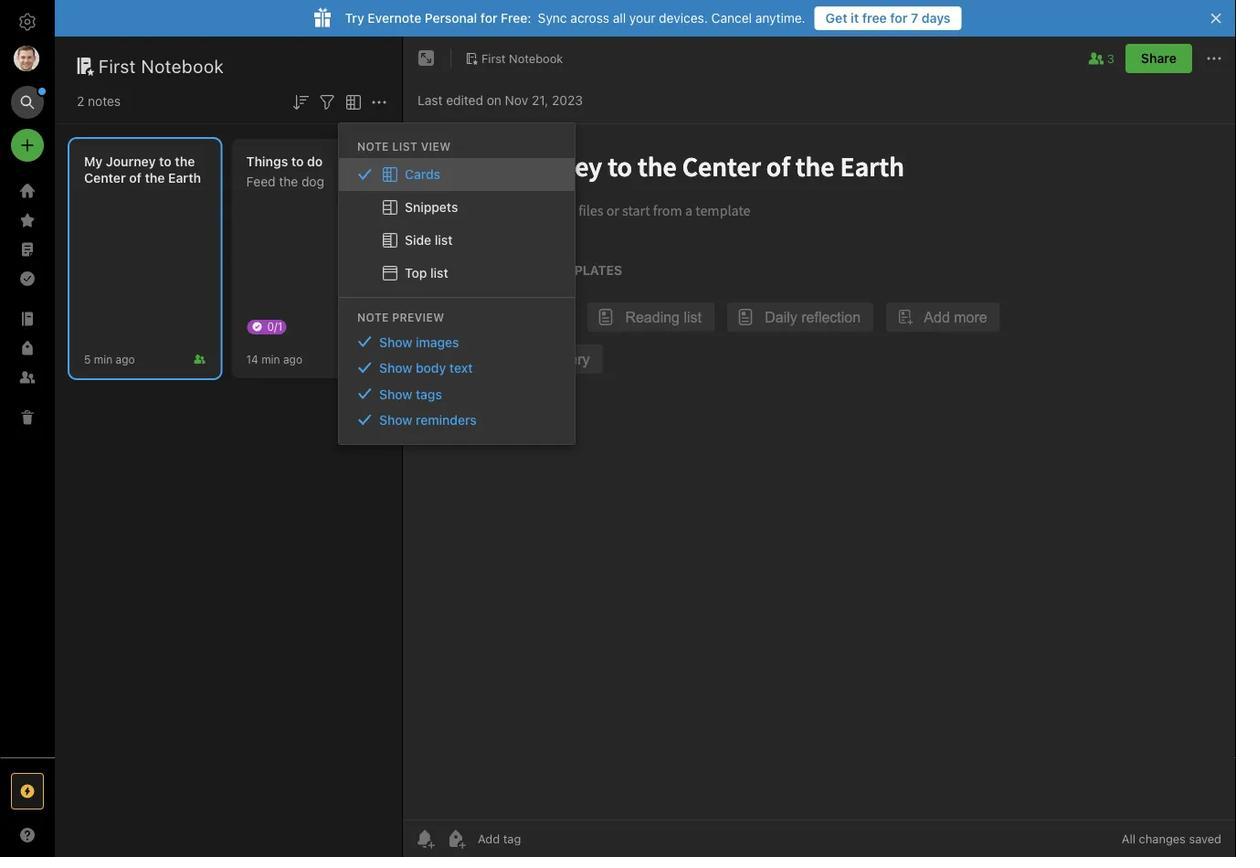 Task type: vqa. For each thing, say whether or not it's contained in the screenshot.
End
no



Task type: describe. For each thing, give the bounding box(es) containing it.
note list view
[[357, 140, 451, 152]]

3 button
[[1085, 48, 1115, 69]]

0 horizontal spatial first
[[99, 55, 136, 76]]

your
[[629, 11, 655, 26]]

top list link
[[339, 257, 575, 289]]

more actions image for bottom more actions field
[[368, 91, 390, 113]]

add a reminder image
[[414, 828, 436, 850]]

center
[[84, 170, 126, 185]]

View options field
[[338, 90, 365, 113]]

sync
[[538, 11, 567, 26]]

note preview
[[357, 310, 445, 323]]

snippets
[[405, 199, 458, 214]]

WHAT'S NEW field
[[0, 820, 55, 850]]

for for free:
[[481, 11, 498, 26]]

edited
[[446, 93, 483, 108]]

show body text link
[[339, 355, 575, 381]]

1 horizontal spatial the
[[175, 154, 195, 169]]

body
[[416, 360, 446, 375]]

21,
[[532, 93, 548, 108]]

share button
[[1126, 44, 1192, 73]]

journey
[[106, 154, 156, 169]]

all changes saved
[[1122, 832, 1222, 846]]

free
[[862, 11, 887, 26]]

note window element
[[403, 37, 1236, 857]]

show images link
[[339, 329, 575, 355]]

Sort options field
[[290, 90, 312, 113]]

last edited on nov 21, 2023
[[418, 93, 583, 108]]

first inside button
[[482, 51, 506, 65]]

2023
[[552, 93, 583, 108]]

days
[[922, 11, 951, 26]]

settings image
[[16, 11, 38, 33]]

Add tag field
[[476, 831, 613, 847]]

get it free for 7 days
[[826, 11, 951, 26]]

my journey to the center of the earth
[[84, 154, 201, 185]]

7
[[911, 11, 918, 26]]

0 horizontal spatial notebook
[[141, 55, 224, 76]]

free:
[[501, 11, 531, 26]]

all
[[1122, 832, 1136, 846]]

expand note image
[[416, 48, 438, 69]]

try evernote personal for free: sync across all your devices. cancel anytime.
[[345, 11, 806, 26]]

things
[[246, 154, 288, 169]]

it
[[851, 11, 859, 26]]

more actions image for more actions field in note window element
[[1203, 48, 1225, 69]]

first notebook button
[[459, 46, 570, 71]]

cards
[[405, 166, 440, 181]]

earth
[[168, 170, 201, 185]]

top list
[[405, 265, 448, 280]]

to inside "things to do feed the dog"
[[291, 154, 304, 169]]

images
[[416, 334, 459, 349]]

min for 5
[[94, 353, 113, 365]]

dropdown list menu containing cards
[[339, 158, 575, 289]]

add filters image
[[316, 91, 338, 113]]

3
[[1107, 51, 1115, 65]]

saved
[[1189, 832, 1222, 846]]

get it free for 7 days button
[[815, 6, 962, 30]]

14
[[246, 353, 258, 365]]

nov
[[505, 93, 528, 108]]

show for show images
[[379, 334, 412, 349]]

side list link
[[339, 224, 575, 257]]

of
[[129, 170, 142, 185]]

across
[[571, 11, 609, 26]]

5
[[84, 353, 91, 365]]

anytime.
[[755, 11, 806, 26]]

preview
[[392, 310, 445, 323]]

14 min ago
[[246, 353, 302, 365]]

all
[[613, 11, 626, 26]]

0/1
[[267, 320, 283, 333]]

tags
[[416, 386, 442, 401]]

cards link
[[339, 158, 575, 191]]

view
[[421, 140, 451, 152]]

get
[[826, 11, 848, 26]]

on
[[487, 93, 502, 108]]

side list
[[405, 232, 453, 247]]



Task type: locate. For each thing, give the bounding box(es) containing it.
1 horizontal spatial to
[[291, 154, 304, 169]]

note for note preview
[[357, 310, 389, 323]]

changes
[[1139, 832, 1186, 846]]

1 horizontal spatial notebook
[[509, 51, 563, 65]]

2
[[77, 94, 84, 109]]

dropdown list menu containing show images
[[339, 329, 575, 433]]

first
[[482, 51, 506, 65], [99, 55, 136, 76]]

note
[[357, 140, 389, 152], [357, 310, 389, 323]]

list right top
[[430, 265, 448, 280]]

more actions image right view options field
[[368, 91, 390, 113]]

1 horizontal spatial first notebook
[[482, 51, 563, 65]]

1 vertical spatial dropdown list menu
[[339, 329, 575, 433]]

1 vertical spatial more actions field
[[368, 90, 390, 113]]

first up notes
[[99, 55, 136, 76]]

list inside side list link
[[435, 232, 453, 247]]

list
[[435, 232, 453, 247], [430, 265, 448, 280]]

2 dropdown list menu from the top
[[339, 329, 575, 433]]

first notebook inside button
[[482, 51, 563, 65]]

show down note preview
[[379, 334, 412, 349]]

for
[[481, 11, 498, 26], [890, 11, 908, 26]]

list for side list
[[435, 232, 453, 247]]

show
[[379, 334, 412, 349], [379, 360, 412, 375], [379, 386, 412, 401], [379, 412, 412, 427]]

5 min ago
[[84, 353, 135, 365]]

0 horizontal spatial for
[[481, 11, 498, 26]]

to up earth
[[159, 154, 172, 169]]

snippets link
[[339, 191, 575, 224]]

add tag image
[[445, 828, 467, 850]]

min right 5
[[94, 353, 113, 365]]

text
[[449, 360, 473, 375]]

first notebook down "free:"
[[482, 51, 563, 65]]

0 vertical spatial more actions image
[[1203, 48, 1225, 69]]

to inside my journey to the center of the earth
[[159, 154, 172, 169]]

0 vertical spatial list
[[435, 232, 453, 247]]

personal
[[425, 11, 477, 26]]

1 vertical spatial note
[[357, 310, 389, 323]]

1 horizontal spatial more actions field
[[1203, 44, 1225, 73]]

for for 7
[[890, 11, 908, 26]]

list inside top list link
[[430, 265, 448, 280]]

Note Editor text field
[[403, 124, 1236, 820]]

upgrade image
[[16, 780, 38, 802]]

min right 14
[[261, 353, 280, 365]]

2 horizontal spatial the
[[279, 174, 298, 189]]

1 horizontal spatial ago
[[283, 353, 302, 365]]

0 vertical spatial note
[[357, 140, 389, 152]]

show reminders link
[[339, 407, 575, 433]]

list for top list
[[430, 265, 448, 280]]

last
[[418, 93, 443, 108]]

devices.
[[659, 11, 708, 26]]

try
[[345, 11, 364, 26]]

more actions field inside note window element
[[1203, 44, 1225, 73]]

show reminders
[[379, 412, 477, 427]]

1 vertical spatial list
[[430, 265, 448, 280]]

show for show reminders
[[379, 412, 412, 427]]

2 note from the top
[[357, 310, 389, 323]]

ago right 5
[[116, 353, 135, 365]]

note for note list view
[[357, 140, 389, 152]]

0 horizontal spatial the
[[145, 170, 165, 185]]

show for show body text
[[379, 360, 412, 375]]

the up earth
[[175, 154, 195, 169]]

side
[[405, 232, 431, 247]]

1 ago from the left
[[116, 353, 135, 365]]

list
[[392, 140, 418, 152]]

1 horizontal spatial more actions image
[[1203, 48, 1225, 69]]

3 show from the top
[[379, 386, 412, 401]]

0 vertical spatial dropdown list menu
[[339, 158, 575, 289]]

1 min from the left
[[94, 353, 113, 365]]

1 note from the top
[[357, 140, 389, 152]]

cancel
[[711, 11, 752, 26]]

0 horizontal spatial min
[[94, 353, 113, 365]]

1 horizontal spatial for
[[890, 11, 908, 26]]

0 horizontal spatial more actions image
[[368, 91, 390, 113]]

show up show tags
[[379, 360, 412, 375]]

1 show from the top
[[379, 334, 412, 349]]

the right of
[[145, 170, 165, 185]]

min for 14
[[261, 353, 280, 365]]

1 for from the left
[[481, 11, 498, 26]]

notebook inside button
[[509, 51, 563, 65]]

0 vertical spatial more actions field
[[1203, 44, 1225, 73]]

1 dropdown list menu from the top
[[339, 158, 575, 289]]

2 min from the left
[[261, 353, 280, 365]]

2 show from the top
[[379, 360, 412, 375]]

the left the dog
[[279, 174, 298, 189]]

note left list
[[357, 140, 389, 152]]

min
[[94, 353, 113, 365], [261, 353, 280, 365]]

feed
[[246, 174, 275, 189]]

show tags
[[379, 386, 442, 401]]

top
[[405, 265, 427, 280]]

show down show tags
[[379, 412, 412, 427]]

notes
[[88, 94, 121, 109]]

things to do feed the dog
[[246, 154, 324, 189]]

to
[[159, 154, 172, 169], [291, 154, 304, 169]]

the
[[175, 154, 195, 169], [145, 170, 165, 185], [279, 174, 298, 189]]

more actions image right share button on the right top of page
[[1203, 48, 1225, 69]]

2 ago from the left
[[283, 353, 302, 365]]

ago for 14 min ago
[[283, 353, 302, 365]]

share
[[1141, 51, 1177, 66]]

0 horizontal spatial to
[[159, 154, 172, 169]]

notebook
[[509, 51, 563, 65], [141, 55, 224, 76]]

more actions image
[[1203, 48, 1225, 69], [368, 91, 390, 113]]

1 horizontal spatial first
[[482, 51, 506, 65]]

to left do
[[291, 154, 304, 169]]

list right side
[[435, 232, 453, 247]]

my
[[84, 154, 103, 169]]

show left tags in the left top of the page
[[379, 386, 412, 401]]

Add filters field
[[316, 90, 338, 113]]

2 notes
[[77, 94, 121, 109]]

cards menu item
[[339, 158, 575, 191]]

account image
[[14, 46, 39, 71]]

first notebook up notes
[[99, 55, 224, 76]]

4 show from the top
[[379, 412, 412, 427]]

for inside button
[[890, 11, 908, 26]]

show images
[[379, 334, 459, 349]]

note left 'preview'
[[357, 310, 389, 323]]

show body text
[[379, 360, 473, 375]]

for left 7
[[890, 11, 908, 26]]

1 to from the left
[[159, 154, 172, 169]]

click to expand image
[[47, 823, 61, 845]]

1 vertical spatial more actions image
[[368, 91, 390, 113]]

2 to from the left
[[291, 154, 304, 169]]

first notebook
[[482, 51, 563, 65], [99, 55, 224, 76]]

dog
[[301, 174, 324, 189]]

tree
[[0, 176, 55, 757]]

reminders
[[416, 412, 477, 427]]

1 horizontal spatial min
[[261, 353, 280, 365]]

the inside "things to do feed the dog"
[[279, 174, 298, 189]]

More actions field
[[1203, 44, 1225, 73], [368, 90, 390, 113]]

home image
[[16, 180, 38, 202]]

more actions field right view options field
[[368, 90, 390, 113]]

ago right 14
[[283, 353, 302, 365]]

0 horizontal spatial ago
[[116, 353, 135, 365]]

dropdown list menu
[[339, 158, 575, 289], [339, 329, 575, 433]]

ago for 5 min ago
[[116, 353, 135, 365]]

first up on
[[482, 51, 506, 65]]

2 for from the left
[[890, 11, 908, 26]]

Account field
[[0, 40, 55, 77]]

show for show tags
[[379, 386, 412, 401]]

show tags link
[[339, 381, 575, 407]]

0 horizontal spatial more actions field
[[368, 90, 390, 113]]

evernote
[[368, 11, 421, 26]]

ago
[[116, 353, 135, 365], [283, 353, 302, 365]]

do
[[307, 154, 323, 169]]

0 horizontal spatial first notebook
[[99, 55, 224, 76]]

more actions field right share button on the right top of page
[[1203, 44, 1225, 73]]

for left "free:"
[[481, 11, 498, 26]]



